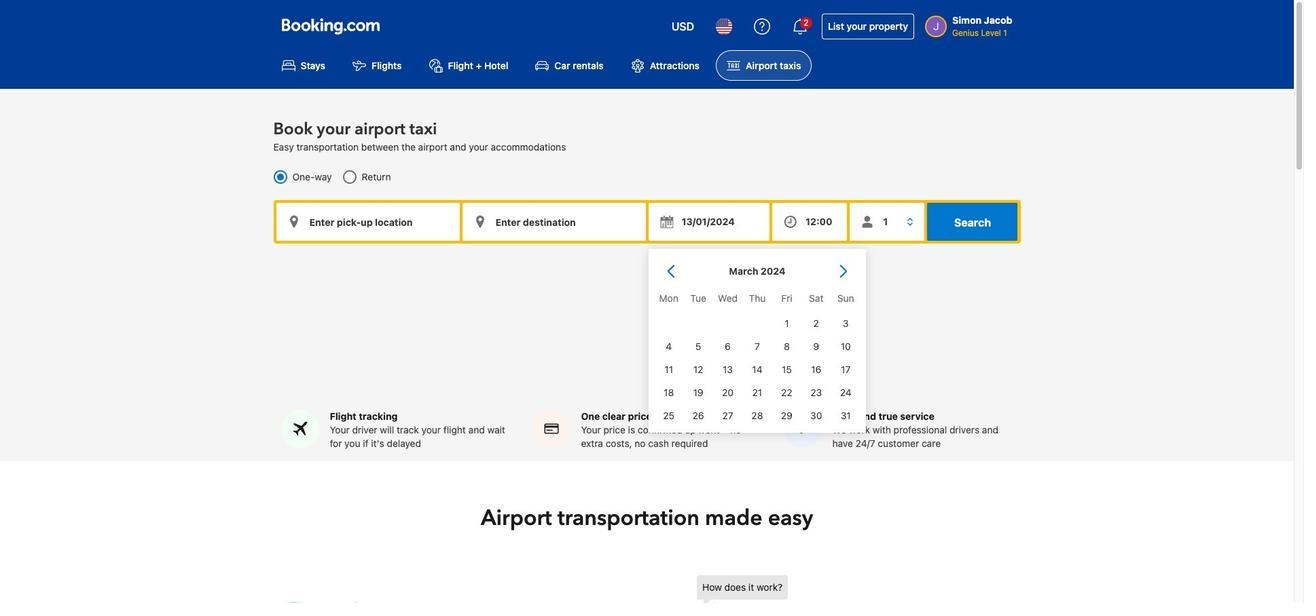 Task type: locate. For each thing, give the bounding box(es) containing it.
1 horizontal spatial booking airport taxi image
[[697, 576, 982, 604]]

0 horizontal spatial booking airport taxi image
[[270, 602, 318, 604]]

Enter destination text field
[[462, 203, 646, 241]]

booking airport taxi image
[[697, 576, 982, 604], [270, 602, 318, 604]]

booking.com online hotel reservations image
[[282, 18, 379, 35]]



Task type: vqa. For each thing, say whether or not it's contained in the screenshot.
the start
no



Task type: describe. For each thing, give the bounding box(es) containing it.
Enter pick-up location text field
[[276, 203, 460, 241]]



